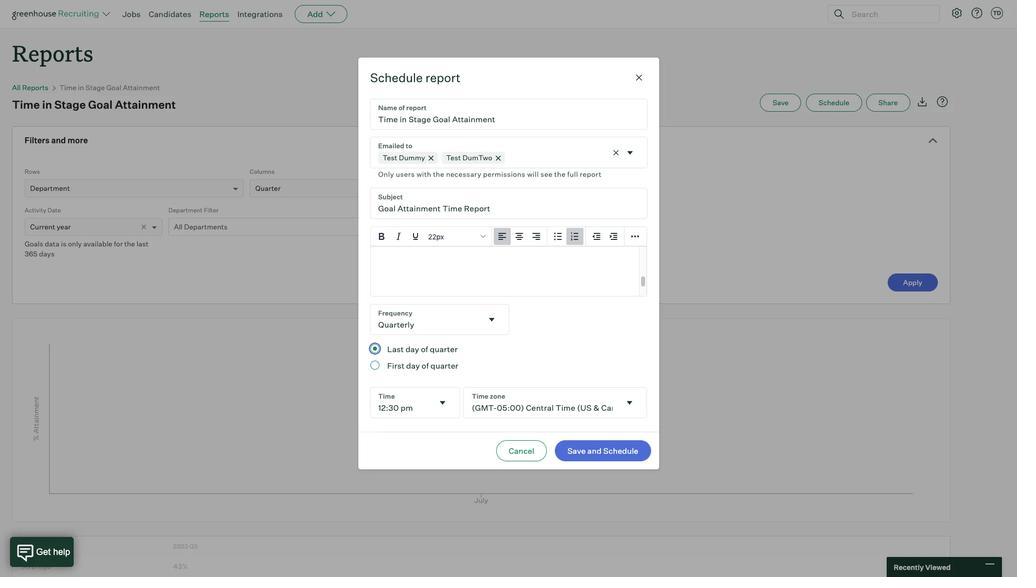 Task type: describe. For each thing, give the bounding box(es) containing it.
apply button
[[888, 274, 938, 292]]

schedule button
[[807, 94, 862, 112]]

2 horizontal spatial the
[[555, 170, 566, 179]]

row group containing average
[[13, 557, 950, 578]]

days
[[39, 250, 55, 258]]

greenhouse recruiting image
[[12, 8, 102, 20]]

43%
[[173, 563, 188, 571]]

goals
[[25, 240, 43, 248]]

will
[[527, 170, 539, 179]]

and for filters
[[51, 136, 66, 146]]

all reports link
[[12, 83, 48, 92]]

0 vertical spatial goal
[[106, 83, 121, 92]]

0 horizontal spatial time
[[12, 98, 40, 111]]

current year option
[[30, 223, 71, 231]]

average
[[23, 563, 51, 571]]

configure image
[[951, 7, 963, 19]]

2 vertical spatial reports
[[22, 83, 48, 92]]

of for first
[[422, 361, 429, 371]]

filter
[[204, 207, 219, 214]]

full
[[568, 170, 578, 179]]

0 vertical spatial attainment
[[123, 83, 160, 92]]

2 toggle flyout image from the left
[[625, 398, 635, 408]]

clear selection image
[[611, 148, 621, 158]]

recently viewed
[[894, 563, 951, 572]]

integrations
[[237, 9, 283, 19]]

test for test dummy
[[383, 154, 398, 162]]

cancel
[[509, 446, 535, 456]]

is
[[61, 240, 66, 248]]

quarter for first day of quarter
[[431, 361, 459, 371]]

save and schedule button
[[555, 441, 651, 462]]

1 vertical spatial goal
[[88, 98, 113, 111]]

td
[[993, 10, 1002, 17]]

save for save and schedule
[[568, 446, 586, 456]]

permissions
[[483, 170, 526, 179]]

all departments
[[174, 223, 228, 231]]

available
[[83, 240, 112, 248]]

schedule report
[[370, 70, 461, 85]]

save button
[[761, 94, 802, 112]]

test for test dumtwo
[[447, 154, 461, 162]]

faq image
[[937, 96, 949, 108]]

and for save
[[588, 446, 602, 456]]

dummy
[[399, 154, 425, 162]]

×
[[141, 221, 147, 232]]

save for save
[[773, 98, 789, 107]]

1 vertical spatial reports
[[12, 38, 93, 68]]

first day of quarter
[[387, 361, 459, 371]]

users
[[396, 170, 415, 179]]

grid containing average
[[13, 537, 950, 578]]

quarter
[[255, 184, 281, 193]]

see
[[541, 170, 553, 179]]

1 vertical spatial attainment
[[115, 98, 176, 111]]

for
[[114, 240, 123, 248]]

0 vertical spatial reports
[[199, 9, 229, 19]]

activity
[[25, 207, 46, 214]]

only
[[378, 170, 394, 179]]

recently
[[894, 563, 924, 572]]

cancel button
[[496, 441, 547, 462]]

quarter for last day of quarter
[[430, 345, 458, 355]]

department for department
[[30, 184, 70, 193]]

share button
[[866, 94, 911, 112]]

last
[[137, 240, 149, 248]]

year
[[57, 223, 71, 231]]

row containing average
[[13, 557, 950, 577]]

1 horizontal spatial the
[[433, 170, 445, 179]]

download image
[[917, 96, 929, 108]]

2023 q3
[[173, 543, 198, 551]]

1 horizontal spatial schedule
[[604, 446, 639, 456]]

only
[[68, 240, 82, 248]]



Task type: vqa. For each thing, say whether or not it's contained in the screenshot.
the topmost Department
yes



Task type: locate. For each thing, give the bounding box(es) containing it.
and inside button
[[588, 446, 602, 456]]

1 vertical spatial stage
[[54, 98, 86, 111]]

1 horizontal spatial department
[[169, 207, 203, 214]]

0 horizontal spatial the
[[124, 240, 135, 248]]

2 toolbar from the left
[[547, 227, 586, 247]]

0 vertical spatial quarter
[[430, 345, 458, 355]]

save inside save button
[[773, 98, 789, 107]]

all reports
[[12, 83, 48, 92]]

integrations link
[[237, 9, 283, 19]]

td button
[[992, 7, 1004, 19]]

date
[[48, 207, 61, 214]]

quarter down last day of quarter
[[431, 361, 459, 371]]

the inside goals data is only available for the last 365 days
[[124, 240, 135, 248]]

td button
[[990, 5, 1006, 21]]

1 vertical spatial save
[[568, 446, 586, 456]]

22px toolbar
[[371, 227, 492, 247]]

1 vertical spatial departments
[[23, 543, 61, 551]]

1 toggle flyout image from the left
[[438, 398, 448, 408]]

1 horizontal spatial toggle flyout image
[[625, 398, 635, 408]]

0 vertical spatial report
[[426, 70, 461, 85]]

reports
[[199, 9, 229, 19], [12, 38, 93, 68], [22, 83, 48, 92]]

1 vertical spatial time in stage goal attainment
[[12, 98, 176, 111]]

none field containing test dummy
[[370, 138, 647, 181]]

first
[[387, 361, 405, 371]]

toggle flyout image inside field
[[625, 148, 635, 158]]

the right for
[[124, 240, 135, 248]]

schedule for schedule
[[819, 98, 850, 107]]

viewed
[[926, 563, 951, 572]]

1 horizontal spatial report
[[580, 170, 602, 179]]

1 horizontal spatial time
[[59, 83, 76, 92]]

department up 'all departments'
[[169, 207, 203, 214]]

test dummy
[[383, 154, 425, 162]]

add button
[[295, 5, 348, 23]]

xychart image
[[25, 319, 938, 520]]

day for last
[[406, 345, 419, 355]]

0 vertical spatial and
[[51, 136, 66, 146]]

1 horizontal spatial departments
[[184, 223, 228, 231]]

row group
[[13, 557, 950, 578]]

0 vertical spatial day
[[406, 345, 419, 355]]

None text field
[[370, 305, 483, 335], [370, 388, 434, 418], [370, 305, 483, 335], [370, 388, 434, 418]]

1 vertical spatial and
[[588, 446, 602, 456]]

apply
[[904, 278, 923, 287]]

0 horizontal spatial and
[[51, 136, 66, 146]]

0 vertical spatial row
[[13, 537, 950, 556]]

2 horizontal spatial schedule
[[819, 98, 850, 107]]

the
[[433, 170, 445, 179], [555, 170, 566, 179], [124, 240, 135, 248]]

department up date
[[30, 184, 70, 193]]

time right "all reports" link
[[59, 83, 76, 92]]

toolbar
[[492, 227, 547, 247], [547, 227, 586, 247], [586, 227, 625, 247]]

day
[[406, 345, 419, 355], [406, 361, 420, 371]]

0 vertical spatial departments
[[184, 223, 228, 231]]

time
[[59, 83, 76, 92], [12, 98, 40, 111]]

with
[[417, 170, 432, 179]]

row containing departments
[[13, 537, 950, 556]]

2023
[[173, 543, 188, 551]]

1 horizontal spatial all
[[174, 223, 183, 231]]

1 vertical spatial all
[[174, 223, 183, 231]]

0 vertical spatial schedule
[[370, 70, 423, 85]]

filters
[[25, 136, 50, 146]]

departments down filter
[[184, 223, 228, 231]]

2 vertical spatial schedule
[[604, 446, 639, 456]]

0 vertical spatial toggle flyout image
[[625, 148, 635, 158]]

current year
[[30, 223, 71, 231]]

necessary
[[446, 170, 482, 179]]

all
[[12, 83, 21, 92], [174, 223, 183, 231]]

0 vertical spatial of
[[421, 345, 428, 355]]

dumtwo
[[463, 154, 493, 162]]

of
[[421, 345, 428, 355], [422, 361, 429, 371]]

all for all departments
[[174, 223, 183, 231]]

last
[[387, 345, 404, 355]]

of down last day of quarter
[[422, 361, 429, 371]]

0 vertical spatial time in stage goal attainment
[[59, 83, 160, 92]]

3 toolbar from the left
[[586, 227, 625, 247]]

columns
[[250, 168, 275, 176]]

1 vertical spatial row
[[13, 557, 950, 577]]

time down "all reports" link
[[12, 98, 40, 111]]

22px button
[[424, 228, 489, 245]]

1 vertical spatial report
[[580, 170, 602, 179]]

1 test from the left
[[383, 154, 398, 162]]

0 vertical spatial time
[[59, 83, 76, 92]]

candidates link
[[149, 9, 191, 19]]

1 vertical spatial department
[[169, 207, 203, 214]]

time in stage goal attainment
[[59, 83, 160, 92], [12, 98, 176, 111]]

departments up 'average'
[[23, 543, 61, 551]]

None text field
[[370, 99, 647, 129], [370, 189, 647, 219], [464, 388, 621, 418], [370, 99, 647, 129], [370, 189, 647, 219], [464, 388, 621, 418]]

goals data is only available for the last 365 days
[[25, 240, 149, 258]]

quarter option
[[255, 184, 281, 193]]

q3
[[189, 543, 198, 551]]

last day of quarter
[[387, 345, 458, 355]]

department
[[30, 184, 70, 193], [169, 207, 203, 214]]

1 vertical spatial day
[[406, 361, 420, 371]]

the left full
[[555, 170, 566, 179]]

0 horizontal spatial departments
[[23, 543, 61, 551]]

activity date
[[25, 207, 61, 214]]

data
[[45, 240, 59, 248]]

schedule
[[370, 70, 423, 85], [819, 98, 850, 107], [604, 446, 639, 456]]

0 vertical spatial department
[[30, 184, 70, 193]]

goal
[[106, 83, 121, 92], [88, 98, 113, 111]]

1 vertical spatial time
[[12, 98, 40, 111]]

test up the 'only'
[[383, 154, 398, 162]]

departments
[[184, 223, 228, 231], [23, 543, 61, 551]]

stage
[[86, 83, 105, 92], [54, 98, 86, 111]]

1 vertical spatial of
[[422, 361, 429, 371]]

department option
[[30, 184, 70, 193]]

0 vertical spatial save
[[773, 98, 789, 107]]

0 horizontal spatial test
[[383, 154, 398, 162]]

toggle flyout image
[[625, 148, 635, 158], [487, 315, 497, 325]]

the right the with
[[433, 170, 445, 179]]

toggle flyout image
[[438, 398, 448, 408], [625, 398, 635, 408]]

2 row from the top
[[13, 557, 950, 577]]

jobs link
[[122, 9, 141, 19]]

more
[[68, 136, 88, 146]]

row
[[13, 537, 950, 556], [13, 557, 950, 577]]

only users with the necessary permissions will see the full report
[[378, 170, 602, 179]]

all for all reports
[[12, 83, 21, 92]]

1 horizontal spatial save
[[773, 98, 789, 107]]

grid
[[13, 537, 950, 578]]

reports link
[[199, 9, 229, 19]]

save
[[773, 98, 789, 107], [568, 446, 586, 456]]

department filter
[[169, 207, 219, 214]]

0 horizontal spatial all
[[12, 83, 21, 92]]

0 vertical spatial all
[[12, 83, 21, 92]]

share
[[879, 98, 898, 107]]

1 vertical spatial quarter
[[431, 361, 459, 371]]

of for last
[[421, 345, 428, 355]]

test up necessary
[[447, 154, 461, 162]]

close modal icon image
[[633, 72, 645, 84]]

1 horizontal spatial test
[[447, 154, 461, 162]]

schedule for schedule report
[[370, 70, 423, 85]]

save and schedule
[[568, 446, 639, 456]]

0 horizontal spatial schedule
[[370, 70, 423, 85]]

0 horizontal spatial save
[[568, 446, 586, 456]]

0 vertical spatial stage
[[86, 83, 105, 92]]

1 toolbar from the left
[[492, 227, 547, 247]]

0 horizontal spatial report
[[426, 70, 461, 85]]

365
[[25, 250, 37, 258]]

attainment
[[123, 83, 160, 92], [115, 98, 176, 111]]

0 horizontal spatial toggle flyout image
[[438, 398, 448, 408]]

quarter up 'first day of quarter'
[[430, 345, 458, 355]]

0 horizontal spatial toggle flyout image
[[487, 315, 497, 325]]

department for department filter
[[169, 207, 203, 214]]

Search text field
[[850, 7, 931, 21]]

current
[[30, 223, 55, 231]]

day for first
[[406, 361, 420, 371]]

and
[[51, 136, 66, 146], [588, 446, 602, 456]]

22px group
[[371, 227, 647, 247]]

1 horizontal spatial and
[[588, 446, 602, 456]]

0 vertical spatial in
[[78, 83, 84, 92]]

report
[[426, 70, 461, 85], [580, 170, 602, 179]]

test dumtwo
[[447, 154, 493, 162]]

in
[[78, 83, 84, 92], [42, 98, 52, 111]]

1 vertical spatial in
[[42, 98, 52, 111]]

time in stage goal attainment link
[[59, 83, 160, 92]]

1 vertical spatial toggle flyout image
[[487, 315, 497, 325]]

candidates
[[149, 9, 191, 19]]

1 vertical spatial schedule
[[819, 98, 850, 107]]

0 horizontal spatial department
[[30, 184, 70, 193]]

22px
[[428, 233, 444, 241]]

report inside field
[[580, 170, 602, 179]]

None field
[[370, 138, 647, 181], [370, 305, 509, 335], [370, 388, 460, 418], [464, 388, 647, 418], [370, 305, 509, 335], [370, 388, 460, 418], [464, 388, 647, 418]]

of up 'first day of quarter'
[[421, 345, 428, 355]]

day right first
[[406, 361, 420, 371]]

2 test from the left
[[447, 154, 461, 162]]

0 horizontal spatial in
[[42, 98, 52, 111]]

jobs
[[122, 9, 141, 19]]

filters and more
[[25, 136, 88, 146]]

day right last
[[406, 345, 419, 355]]

rows
[[25, 168, 40, 176]]

quarter
[[430, 345, 458, 355], [431, 361, 459, 371]]

add
[[308, 9, 323, 19]]

test
[[383, 154, 398, 162], [447, 154, 461, 162]]

1 horizontal spatial toggle flyout image
[[625, 148, 635, 158]]

1 horizontal spatial in
[[78, 83, 84, 92]]

save and schedule this report to revisit it! element
[[761, 94, 807, 112]]

none field "clear selection"
[[370, 138, 647, 181]]

1 row from the top
[[13, 537, 950, 556]]

save inside save and schedule button
[[568, 446, 586, 456]]



